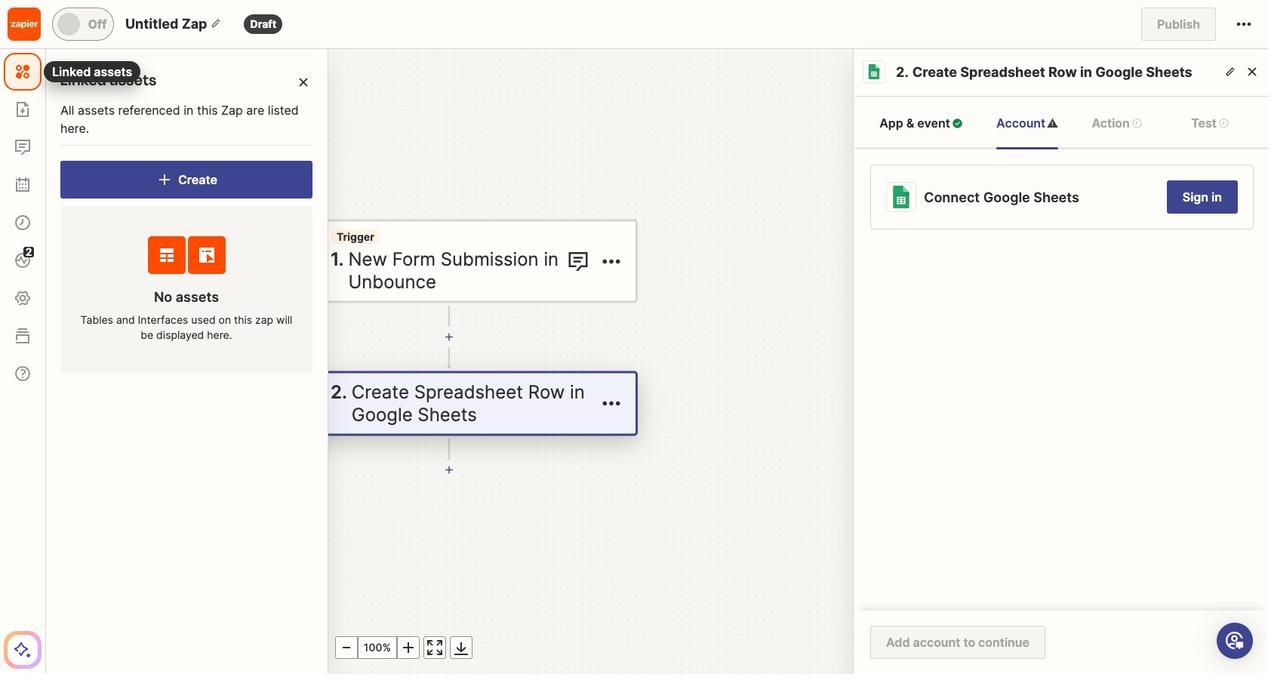 Task type: locate. For each thing, give the bounding box(es) containing it.
1 horizontal spatial 2
[[130, 131, 138, 146]]

this
[[197, 103, 218, 118], [234, 313, 252, 326]]

0 vertical spatial to
[[212, 94, 224, 109]]

indeterminate element inside action button
[[1132, 117, 1143, 129]]

account link
[[997, 97, 1059, 149]]

assets up used
[[176, 289, 219, 305]]

video
[[134, 159, 166, 174]]

to right account at the right of page
[[964, 635, 976, 650]]

0 vertical spatial assets
[[110, 69, 157, 91]]

minutes.
[[141, 131, 190, 146]]

basics
[[137, 67, 183, 89]]

0 horizontal spatial incomplete element
[[303, 224, 321, 242]]

1 indeterminate element from the left
[[1132, 117, 1143, 129]]

0 horizontal spatial row
[[528, 381, 565, 403]]

in inside 'sign in' button
[[1212, 190, 1222, 205]]

indeterminate element
[[1132, 117, 1143, 129], [1218, 117, 1230, 129]]

1 horizontal spatial to
[[964, 635, 976, 650]]

spreadsheet
[[961, 64, 1046, 80], [414, 381, 523, 403]]

get
[[68, 94, 88, 109]]

export to image image
[[452, 639, 470, 657]]

google
[[1096, 64, 1143, 80], [983, 189, 1030, 205], [352, 404, 413, 425]]

2 vertical spatial create
[[352, 381, 409, 403]]

indeterminate element right test
[[1218, 117, 1230, 129]]

indeterminate element right action
[[1132, 117, 1143, 129]]

1 horizontal spatial incomplete element
[[1047, 117, 1059, 129]]

2
[[130, 131, 138, 146], [25, 245, 32, 258]]

0 vertical spatial this
[[197, 103, 218, 118]]

trigger
[[337, 230, 374, 243]]

2. create spreadsheet row in google sheets
[[331, 381, 585, 425]]

1 vertical spatial this
[[234, 313, 252, 326]]

action button
[[1077, 97, 1158, 149]]

app & event
[[880, 116, 950, 131]]

create inside 2. create spreadsheet row in google sheets
[[352, 381, 409, 403]]

0 vertical spatial google
[[1096, 64, 1143, 80]]

here. down the all in the left top of the page
[[60, 121, 89, 136]]

here. down on
[[207, 328, 232, 341]]

fit to view image
[[426, 639, 444, 657]]

google sheets logo image left connect
[[890, 186, 913, 208]]

1 vertical spatial sheets
[[1034, 189, 1080, 205]]

0 vertical spatial 2.
[[896, 64, 909, 80]]

action
[[1092, 116, 1130, 131]]

1 vertical spatial 2.
[[331, 381, 347, 403]]

2 horizontal spatial zap
[[221, 103, 243, 118]]

zap inside all assets referenced in this zap are listed here.
[[221, 103, 243, 118]]

0 horizontal spatial spreadsheet
[[414, 381, 523, 403]]

zap
[[182, 16, 207, 32], [221, 103, 243, 118], [68, 131, 90, 146]]

to up first
[[212, 94, 224, 109]]

1 horizontal spatial create
[[352, 381, 409, 403]]

2 inside editor sidebar element
[[25, 245, 32, 258]]

1 horizontal spatial zoom level percentage element
[[358, 636, 397, 659]]

first
[[215, 112, 238, 128]]

indeterminate element for action
[[1132, 117, 1143, 129]]

0 vertical spatial incomplete element
[[1047, 117, 1059, 129]]

2 vertical spatial zap
[[68, 131, 90, 146]]

0 horizontal spatial create
[[178, 172, 217, 187]]

everything
[[92, 94, 152, 109]]

row inside 2. create spreadsheet row in google sheets
[[528, 381, 565, 403]]

assets
[[110, 69, 157, 91], [78, 103, 115, 118], [176, 289, 219, 305]]

1 horizontal spatial here.
[[207, 328, 232, 341]]

need
[[180, 94, 209, 109]]

google sheets logo image
[[867, 64, 882, 79], [890, 186, 913, 208]]

you
[[156, 94, 177, 109]]

0 horizontal spatial this
[[197, 103, 218, 118]]

connect google sheets
[[924, 189, 1080, 205]]

100 %
[[364, 641, 391, 654]]

create inside button
[[178, 172, 217, 187]]

0 horizontal spatial sheets
[[418, 404, 477, 425]]

referenced
[[118, 103, 180, 118]]

0 vertical spatial here.
[[60, 121, 89, 136]]

&
[[907, 116, 915, 131]]

1 vertical spatial row
[[528, 381, 565, 403]]

0 vertical spatial create
[[913, 64, 957, 80]]

in
[[1080, 64, 1092, 80], [184, 103, 194, 118], [93, 131, 103, 146], [1212, 190, 1222, 205], [544, 248, 559, 270], [570, 381, 585, 403]]

assets right the all in the left top of the page
[[78, 103, 115, 118]]

indeterminate element inside test button
[[1218, 117, 1230, 129]]

spreadsheet inside 2. create spreadsheet row in google sheets
[[414, 381, 523, 403]]

are
[[246, 103, 265, 118]]

1 vertical spatial zap
[[221, 103, 243, 118]]

0 horizontal spatial 2.
[[331, 381, 347, 403]]

1 horizontal spatial google
[[983, 189, 1030, 205]]

this right on
[[234, 313, 252, 326]]

2 horizontal spatial sheets
[[1146, 64, 1193, 80]]

publish
[[1157, 17, 1200, 32]]

2. for 2.
[[896, 64, 909, 80]]

create spreadsheet row in google sheets
[[913, 64, 1193, 80]]

off
[[88, 17, 107, 32]]

zap right untitled
[[182, 16, 207, 32]]

assets for no
[[176, 289, 219, 305]]

row
[[1049, 64, 1077, 80], [528, 381, 565, 403]]

0 horizontal spatial google
[[352, 404, 413, 425]]

2.
[[896, 64, 909, 80], [331, 381, 347, 403]]

zap
[[255, 313, 273, 326]]

continue
[[979, 635, 1030, 650]]

zoom level percentage element
[[75, 636, 115, 659], [358, 636, 397, 659]]

1 horizontal spatial row
[[1049, 64, 1077, 80]]

100
[[364, 641, 382, 654]]

add account to continue
[[886, 635, 1030, 650]]

assets up everything
[[110, 69, 157, 91]]

linked assets has no assets element
[[60, 206, 313, 373]]

1 vertical spatial spreadsheet
[[414, 381, 523, 403]]

incomplete element right account at the top
[[1047, 117, 1059, 129]]

publish button
[[1142, 8, 1216, 41]]

here.
[[60, 121, 89, 136], [207, 328, 232, 341]]

2 vertical spatial google
[[352, 404, 413, 425]]

google sheets logo image up app
[[867, 64, 882, 79]]

zap down know
[[68, 131, 90, 146]]

1 vertical spatial google
[[983, 189, 1030, 205]]

zap left are
[[221, 103, 243, 118]]

1 vertical spatial incomplete element
[[303, 224, 321, 242]]

1 vertical spatial 2
[[25, 245, 32, 258]]

incomplete element
[[1047, 117, 1059, 129], [303, 224, 321, 242]]

watch video button
[[68, 155, 173, 177]]

untitled
[[125, 16, 179, 32]]

add
[[886, 635, 910, 650]]

no
[[154, 289, 172, 305]]

0 horizontal spatial to
[[212, 94, 224, 109]]

0 vertical spatial 2
[[130, 131, 138, 146]]

0 vertical spatial spreadsheet
[[961, 64, 1046, 80]]

0 horizontal spatial 2
[[25, 245, 32, 258]]

0 horizontal spatial indeterminate element
[[1132, 117, 1143, 129]]

1 horizontal spatial 2.
[[896, 64, 909, 80]]

will
[[276, 313, 292, 326]]

building
[[138, 112, 183, 128]]

1 horizontal spatial spreadsheet
[[961, 64, 1046, 80]]

2 zoom level percentage element from the left
[[358, 636, 397, 659]]

this right "you"
[[197, 103, 218, 118]]

watch
[[94, 159, 131, 174]]

no assets
[[154, 289, 219, 305]]

assets inside all assets referenced in this zap are listed here.
[[78, 103, 115, 118]]

create
[[913, 64, 957, 80], [178, 172, 217, 187], [352, 381, 409, 403]]

0 vertical spatial zap
[[182, 16, 207, 32]]

used
[[191, 313, 216, 326]]

in inside 2. create spreadsheet row in google sheets
[[570, 381, 585, 403]]

1 vertical spatial create
[[178, 172, 217, 187]]

1 horizontal spatial zap
[[182, 16, 207, 32]]

1 vertical spatial here.
[[207, 328, 232, 341]]

submission
[[441, 248, 539, 270]]

assets for linked
[[110, 69, 157, 91]]

2 indeterminate element from the left
[[1218, 117, 1230, 129]]

1 vertical spatial to
[[964, 635, 976, 650]]

in inside all assets referenced in this zap are listed here.
[[184, 103, 194, 118]]

test button
[[1176, 97, 1245, 149]]

account
[[997, 116, 1046, 131]]

0 horizontal spatial here.
[[60, 121, 89, 136]]

to
[[212, 94, 224, 109], [964, 635, 976, 650]]

1 horizontal spatial indeterminate element
[[1218, 117, 1230, 129]]

learn the basics get everything you need to know about building your first zap in just 2 minutes.
[[68, 67, 238, 146]]

add account to continue button
[[871, 626, 1046, 659]]

incomplete element left trigger
[[303, 224, 321, 242]]

tables
[[80, 313, 113, 326]]

in inside "trigger 1. new form submission in unbounce"
[[544, 248, 559, 270]]

form
[[392, 248, 436, 270]]

create for create
[[178, 172, 217, 187]]

2 horizontal spatial google
[[1096, 64, 1143, 80]]

on
[[219, 313, 231, 326]]

sheets
[[1146, 64, 1193, 80], [1034, 189, 1080, 205], [418, 404, 477, 425]]

indeterminate element for test
[[1218, 117, 1230, 129]]

2 vertical spatial sheets
[[418, 404, 477, 425]]

1 horizontal spatial google sheets logo image
[[890, 186, 913, 208]]

2. inside 2. create spreadsheet row in google sheets
[[331, 381, 347, 403]]

sign in button
[[1167, 180, 1238, 214]]

listed
[[268, 103, 299, 118]]

here. inside all assets referenced in this zap are listed here.
[[60, 121, 89, 136]]

incomplete image
[[303, 224, 321, 242]]

0 horizontal spatial zap
[[68, 131, 90, 146]]

2 horizontal spatial create
[[913, 64, 957, 80]]

incomplete image
[[1047, 117, 1059, 129]]

0 horizontal spatial google sheets logo image
[[867, 64, 882, 79]]

2. for 2. create spreadsheet row in google sheets
[[331, 381, 347, 403]]

2 vertical spatial assets
[[176, 289, 219, 305]]

0 horizontal spatial zoom level percentage element
[[75, 636, 115, 659]]

watch video
[[94, 159, 166, 174]]

1 horizontal spatial this
[[234, 313, 252, 326]]

and
[[116, 313, 135, 326]]

new
[[348, 248, 387, 270]]

1 vertical spatial assets
[[78, 103, 115, 118]]



Task type: vqa. For each thing, say whether or not it's contained in the screenshot.
what
no



Task type: describe. For each thing, give the bounding box(es) containing it.
zoom level percentage element containing 100
[[358, 636, 397, 659]]

zoom out image
[[337, 639, 356, 657]]

draft
[[250, 17, 276, 30]]

incomplete element inside account link
[[1047, 117, 1059, 129]]

event
[[918, 116, 950, 131]]

all assets referenced in this zap are listed here.
[[60, 103, 299, 136]]

google inside 2. create spreadsheet row in google sheets
[[352, 404, 413, 425]]

untitled zap
[[125, 16, 207, 32]]

indeterminate image
[[1218, 117, 1230, 129]]

to inside add account to continue button
[[964, 635, 976, 650]]

app & event link
[[880, 97, 963, 149]]

0 vertical spatial sheets
[[1146, 64, 1193, 80]]

app
[[880, 116, 904, 131]]

this inside all assets referenced in this zap are listed here.
[[197, 103, 218, 118]]

all
[[60, 103, 74, 118]]

be
[[141, 328, 153, 341]]

0 vertical spatial row
[[1049, 64, 1077, 80]]

sign in
[[1183, 190, 1222, 205]]

tables and interfaces used on this zap will be displayed here.
[[80, 313, 292, 341]]

create button
[[60, 161, 313, 199]]

complete image
[[952, 117, 963, 129]]

account
[[913, 635, 961, 650]]

this inside tables and interfaces used on this zap will be displayed here.
[[234, 313, 252, 326]]

1.
[[331, 248, 344, 270]]

editor sidebar element
[[4, 49, 42, 669]]

here. inside tables and interfaces used on this zap will be displayed here.
[[207, 328, 232, 341]]

your
[[187, 112, 212, 128]]

1 horizontal spatial sheets
[[1034, 189, 1080, 205]]

interfaces
[[138, 313, 188, 326]]

connect
[[924, 189, 980, 205]]

indeterminate image
[[1132, 117, 1143, 129]]

in inside learn the basics get everything you need to know about building your first zap in just 2 minutes.
[[93, 131, 103, 146]]

1 zoom level percentage element from the left
[[75, 636, 115, 659]]

sign
[[1183, 190, 1209, 205]]

sheets inside 2. create spreadsheet row in google sheets
[[418, 404, 477, 425]]

the
[[110, 67, 134, 89]]

zoom in image
[[399, 639, 418, 657]]

linked
[[60, 69, 107, 91]]

unbounce
[[348, 271, 436, 293]]

1 vertical spatial google sheets logo image
[[890, 186, 913, 208]]

assets for all
[[78, 103, 115, 118]]

know
[[68, 112, 98, 128]]

about
[[102, 112, 135, 128]]

create for create spreadsheet row in google sheets
[[913, 64, 957, 80]]

test
[[1192, 116, 1217, 131]]

2 inside learn the basics get everything you need to know about building your first zap in just 2 minutes.
[[130, 131, 138, 146]]

just
[[106, 131, 127, 146]]

learn
[[68, 67, 107, 89]]

linked assets
[[60, 69, 157, 91]]

zap inside learn the basics get everything you need to know about building your first zap in just 2 minutes.
[[68, 131, 90, 146]]

displayed
[[156, 328, 204, 341]]

complete element
[[952, 117, 963, 129]]

trigger 1. new form submission in unbounce
[[331, 230, 559, 293]]

%
[[382, 641, 391, 654]]

open intercom messenger image
[[1226, 632, 1244, 650]]

to inside learn the basics get everything you need to know about building your first zap in just 2 minutes.
[[212, 94, 224, 109]]

0 vertical spatial google sheets logo image
[[867, 64, 882, 79]]



